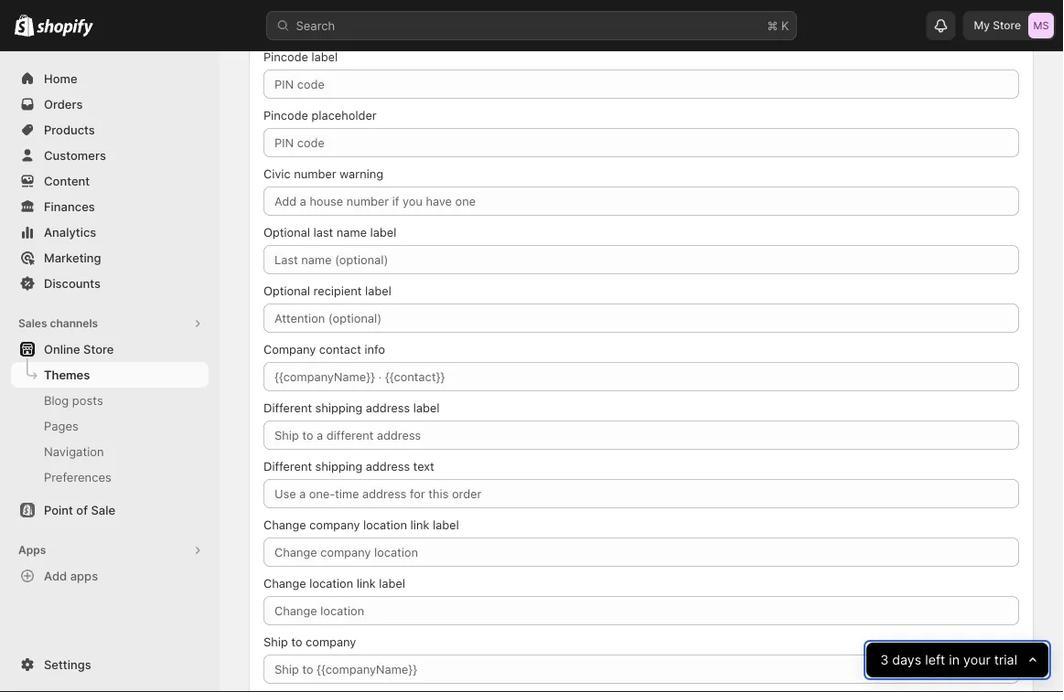 Task type: vqa. For each thing, say whether or not it's contained in the screenshot.
text box
no



Task type: describe. For each thing, give the bounding box(es) containing it.
themes
[[44, 368, 90, 382]]

orders link
[[11, 92, 209, 117]]

pages
[[44, 419, 79, 433]]

1 horizontal spatial store
[[295, 22, 325, 36]]

3 days left in your trial button
[[867, 643, 1049, 678]]

trial
[[995, 653, 1018, 669]]

add
[[44, 569, 67, 584]]

products
[[44, 123, 95, 137]]

customers
[[44, 148, 106, 162]]

sales
[[18, 317, 47, 330]]

point
[[44, 503, 73, 518]]

3 days left in your trial
[[881, 653, 1018, 669]]

preferences
[[44, 470, 112, 485]]

posts
[[72, 394, 103, 408]]

point of sale link
[[11, 498, 209, 524]]

content
[[44, 174, 90, 188]]

apps
[[18, 544, 46, 557]]

0 vertical spatial online
[[256, 22, 292, 36]]

k
[[782, 18, 789, 32]]

finances link
[[11, 194, 209, 220]]

0 vertical spatial online store
[[256, 22, 325, 36]]

analytics
[[44, 225, 96, 239]]

marketing link
[[11, 245, 209, 271]]

my
[[974, 19, 990, 32]]

0 horizontal spatial store
[[83, 342, 114, 357]]

discounts link
[[11, 271, 209, 297]]

left
[[925, 653, 946, 669]]

finances
[[44, 200, 95, 214]]

add apps
[[44, 569, 98, 584]]

days
[[893, 653, 922, 669]]

1 vertical spatial online store link
[[11, 337, 209, 362]]

pages link
[[11, 414, 209, 439]]

point of sale
[[44, 503, 115, 518]]



Task type: locate. For each thing, give the bounding box(es) containing it.
apps button
[[11, 538, 209, 564]]

blog posts
[[44, 394, 103, 408]]

sales channels button
[[11, 311, 209, 337]]

sale
[[91, 503, 115, 518]]

⌘ k
[[768, 18, 789, 32]]

content link
[[11, 168, 209, 194]]

blog posts link
[[11, 388, 209, 414]]

my store image
[[1029, 13, 1054, 38]]

orders
[[44, 97, 83, 111]]

themes link
[[11, 362, 209, 388]]

2 horizontal spatial store
[[993, 19, 1022, 32]]

1 horizontal spatial online
[[256, 22, 292, 36]]

online down sales channels on the left
[[44, 342, 80, 357]]

settings
[[44, 658, 91, 672]]

discounts
[[44, 276, 101, 291]]

settings link
[[11, 653, 209, 678]]

products link
[[11, 117, 209, 143]]

add apps button
[[11, 564, 209, 589]]

sales channels
[[18, 317, 98, 330]]

1 vertical spatial online
[[44, 342, 80, 357]]

navigation
[[44, 445, 104, 459]]

search
[[296, 18, 335, 32]]

0 horizontal spatial online store
[[44, 342, 114, 357]]

home link
[[11, 66, 209, 92]]

0 vertical spatial online store link
[[256, 20, 325, 38]]

0 horizontal spatial online store link
[[11, 337, 209, 362]]

in
[[949, 653, 960, 669]]

store
[[993, 19, 1022, 32], [295, 22, 325, 36], [83, 342, 114, 357]]

home
[[44, 71, 77, 86]]

your
[[964, 653, 991, 669]]

shopify image
[[37, 19, 94, 37]]

online
[[256, 22, 292, 36], [44, 342, 80, 357]]

preferences link
[[11, 465, 209, 491]]

1 horizontal spatial online store
[[256, 22, 325, 36]]

online store link
[[256, 20, 325, 38], [11, 337, 209, 362]]

my store
[[974, 19, 1022, 32]]

point of sale button
[[0, 498, 220, 524]]

online left search
[[256, 22, 292, 36]]

1 vertical spatial online store
[[44, 342, 114, 357]]

of
[[76, 503, 88, 518]]

analytics link
[[11, 220, 209, 245]]

channels
[[50, 317, 98, 330]]

1 horizontal spatial online store link
[[256, 20, 325, 38]]

shopify image
[[15, 14, 34, 36]]

navigation link
[[11, 439, 209, 465]]

3
[[881, 653, 889, 669]]

marketing
[[44, 251, 101, 265]]

customers link
[[11, 143, 209, 168]]

online store
[[256, 22, 325, 36], [44, 342, 114, 357]]

⌘
[[768, 18, 778, 32]]

blog
[[44, 394, 69, 408]]

apps
[[70, 569, 98, 584]]

0 horizontal spatial online
[[44, 342, 80, 357]]



